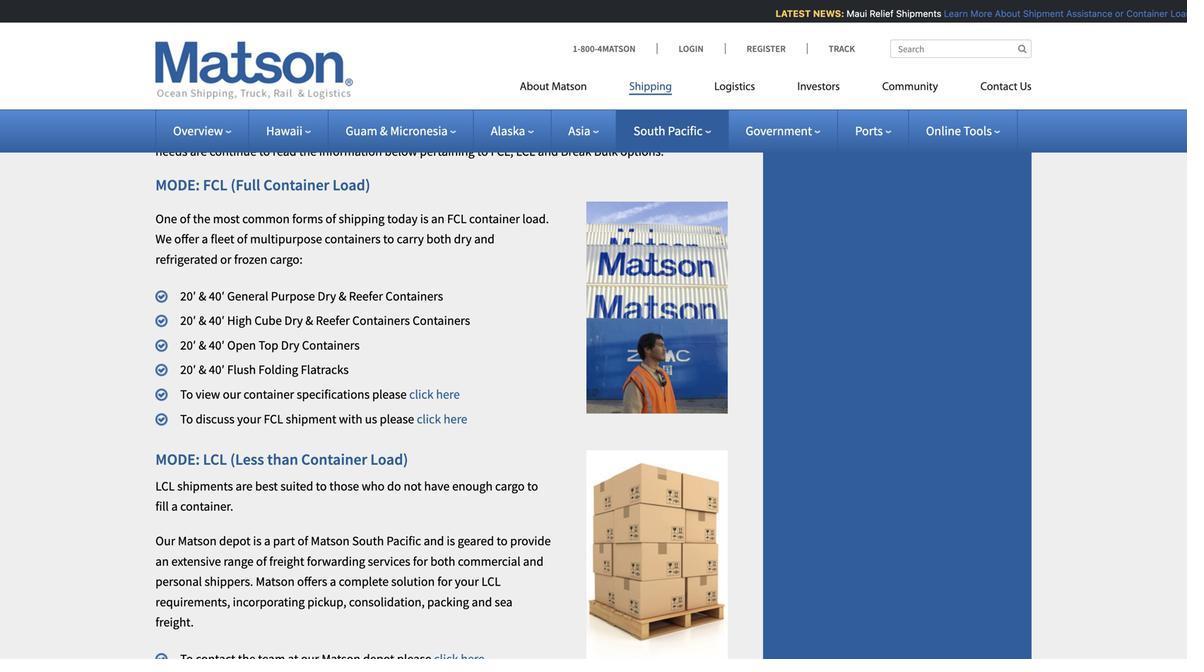 Task type: locate. For each thing, give the bounding box(es) containing it.
1 horizontal spatial in
[[489, 42, 499, 58]]

forwarding inside our matson depot is a part of matson south pacific and is geared to provide an extensive range of freight forwarding services for both commercial and personal shippers. matson offers a complete solution for your lcl requirements, incorporating pickup, consolidation, packing and sea freight.
[[307, 554, 365, 570]]

2 horizontal spatial your
[[702, 123, 726, 139]]

0 vertical spatial incorporating
[[514, 103, 586, 119]]

our matson depot is a part of matson south pacific and is geared to provide an extensive range of freight forwarding services for both commercial and personal shippers. matson offers a complete solution for your lcl requirements, incorporating pickup, consolidation, packing and sea freight.
[[156, 533, 551, 631]]

1 vertical spatial are
[[236, 479, 253, 495]]

most
[[213, 211, 240, 227]]

0 horizontal spatial or
[[220, 252, 232, 268]]

or up including
[[255, 0, 267, 3]]

is left "part"
[[253, 533, 262, 549]]

or right assistance
[[1111, 8, 1120, 19]]

0 vertical spatial to
[[600, 123, 612, 139]]

is left geared
[[447, 533, 455, 549]]

20′
[[180, 288, 196, 304], [180, 313, 196, 329], [180, 338, 196, 353], [180, 362, 196, 378]]

of right "activities"
[[654, 0, 664, 3]]

bulk
[[676, 62, 700, 78], [314, 123, 338, 139]]

containers
[[386, 288, 443, 304], [302, 338, 360, 353]]

consolidation,
[[349, 595, 425, 610]]

to for to discuss your fcl shipment with us please click here
[[180, 411, 193, 427]]

2 vertical spatial to
[[180, 411, 193, 427]]

to inside our matson depot is a part of matson south pacific and is geared to provide an extensive range of freight forwarding services for both commercial and personal shippers. matson offers a complete solution for your lcl requirements, incorporating pickup, consolidation, packing and sea freight.
[[497, 533, 508, 549]]

south pacific link
[[634, 123, 711, 139]]

personal inside the 'matson south pacific also operates its own freight depot based in south auckland. matson customers will enjoy a comprehensive freight solution for a wide array of freight needs, from shipping large break-bulk cargo for major construction projects to sending small crates, boxes and palletized goods to family members abroad. matson lcl provides a complete freight forwarding service, incorporating pick up, consolidation and delivery of lcl and break bulk cargo for both personal and business customers. to determine what your needs are continue to read the information below pertaining to fcl, lcl and break bulk options.'
[[417, 123, 464, 139]]

purpose
[[271, 288, 315, 304]]

1 horizontal spatial pacific
[[387, 533, 421, 549]]

contact
[[981, 82, 1018, 93]]

complete up consolidation,
[[339, 574, 389, 590]]

1 horizontal spatial depot
[[420, 42, 452, 58]]

1-
[[573, 43, 581, 54]]

1 vertical spatial or
[[1111, 8, 1120, 19]]

0 horizontal spatial pacific
[[231, 42, 266, 58]]

1 vertical spatial click here link
[[417, 411, 468, 427]]

specifications
[[297, 387, 370, 403]]

1 horizontal spatial your
[[455, 574, 479, 590]]

an right today
[[431, 211, 445, 227]]

3 40′ from the top
[[209, 338, 225, 353]]

to down large
[[627, 83, 638, 98]]

1 vertical spatial in
[[489, 42, 499, 58]]

0 vertical spatial your
[[702, 123, 726, 139]]

cargo:
[[270, 252, 303, 268]]

depot
[[420, 42, 452, 58], [219, 533, 251, 549]]

multipurpose
[[250, 231, 322, 247]]

1 vertical spatial container
[[244, 387, 294, 403]]

reefer for containers
[[349, 288, 383, 304]]

both for pacific
[[431, 554, 456, 570]]

0 horizontal spatial are
[[190, 144, 207, 160]]

or inside matson has offices or agents in each of these ports to support the shipping and trade activities of the nations they serve, including stevedoring and freight forwarding.
[[255, 0, 267, 3]]

1 vertical spatial please
[[380, 411, 414, 427]]

please right us
[[380, 411, 414, 427]]

and up the read
[[259, 123, 279, 139]]

0 vertical spatial bulk
[[676, 62, 700, 78]]

and inside one of the most common forms of shipping today is an fcl container load. we offer a fleet of multipurpose containers to carry both dry and refrigerated or frozen cargo:
[[474, 231, 495, 247]]

1 vertical spatial solution
[[391, 574, 435, 590]]

2 horizontal spatial cargo
[[495, 479, 525, 495]]

high
[[227, 313, 252, 329]]

mode: up the shipments
[[156, 450, 200, 470]]

1 40′ from the top
[[209, 288, 225, 304]]

0 vertical spatial an
[[431, 211, 445, 227]]

1 vertical spatial personal
[[156, 574, 202, 590]]

register
[[747, 43, 786, 54]]

to left fcl,
[[477, 144, 488, 160]]

0 horizontal spatial forwarding
[[307, 554, 365, 570]]

lcl up fill
[[156, 479, 175, 495]]

2 vertical spatial dry
[[281, 338, 300, 353]]

will
[[690, 42, 709, 58]]

1 vertical spatial reefer
[[316, 313, 350, 329]]

1 horizontal spatial shipping
[[501, 0, 547, 3]]

and right "dry"
[[474, 231, 495, 247]]

0 horizontal spatial solution
[[318, 62, 362, 78]]

0 vertical spatial reefer
[[349, 288, 383, 304]]

forwarding down small
[[410, 103, 468, 119]]

1 vertical spatial bulk
[[314, 123, 338, 139]]

serve,
[[182, 7, 213, 23]]

about matson link
[[520, 75, 609, 104]]

an
[[431, 211, 445, 227], [156, 554, 169, 570]]

here
[[436, 387, 460, 403], [444, 411, 468, 427]]

in up stevedoring
[[307, 0, 317, 3]]

0 vertical spatial complete
[[320, 103, 370, 119]]

container
[[470, 211, 520, 227], [244, 387, 294, 403]]

has
[[197, 0, 216, 3]]

both
[[390, 123, 415, 139], [427, 231, 452, 247], [431, 554, 456, 570]]

and down needs,
[[515, 83, 535, 98]]

is
[[420, 211, 429, 227], [253, 533, 262, 549], [447, 533, 455, 549]]

1 vertical spatial containers
[[302, 338, 360, 353]]

0 vertical spatial forwarding
[[410, 103, 468, 119]]

incorporating down shippers.
[[233, 595, 305, 610]]

service,
[[471, 103, 511, 119]]

ports link
[[856, 123, 892, 139]]

online
[[927, 123, 962, 139]]

pacific up 'comprehensive'
[[231, 42, 266, 58]]

2 vertical spatial your
[[455, 574, 479, 590]]

0 horizontal spatial your
[[237, 411, 261, 427]]

both up packing at left bottom
[[431, 554, 456, 570]]

shipments
[[892, 8, 938, 19]]

in
[[307, 0, 317, 3], [489, 42, 499, 58]]

1 vertical spatial both
[[427, 231, 452, 247]]

0 horizontal spatial in
[[307, 0, 317, 3]]

mode: for mode: lcl (less than container load)
[[156, 450, 200, 470]]

your
[[702, 123, 726, 139], [237, 411, 261, 427], [455, 574, 479, 590]]

information
[[319, 144, 382, 160]]

0 horizontal spatial is
[[253, 533, 262, 549]]

dry for top
[[281, 338, 300, 353]]

cargo right enough
[[495, 479, 525, 495]]

top menu navigation
[[520, 75, 1032, 104]]

about
[[991, 8, 1017, 19], [520, 82, 550, 93]]

load) up do
[[371, 450, 408, 470]]

logistics link
[[694, 75, 777, 104]]

folding
[[259, 362, 298, 378]]

to up forwarding.
[[423, 0, 434, 3]]

best
[[255, 479, 278, 495]]

& left 'open' on the bottom left of the page
[[199, 338, 206, 353]]

learn
[[940, 8, 964, 19]]

1 horizontal spatial are
[[236, 479, 253, 495]]

dry down purpose
[[285, 313, 303, 329]]

please up us
[[372, 387, 407, 403]]

2 vertical spatial cargo
[[495, 479, 525, 495]]

1 vertical spatial incorporating
[[233, 595, 305, 610]]

& up view
[[199, 362, 206, 378]]

to up commercial
[[497, 533, 508, 549]]

incorporating inside our matson depot is a part of matson south pacific and is geared to provide an extensive range of freight forwarding services for both commercial and personal shippers. matson offers a complete solution for your lcl requirements, incorporating pickup, consolidation, packing and sea freight.
[[233, 595, 305, 610]]

pickup,
[[308, 595, 347, 610]]

1 horizontal spatial an
[[431, 211, 445, 227]]

matson up the offers
[[311, 533, 350, 549]]

the down break
[[299, 144, 317, 160]]

to discuss your fcl shipment with us please click here
[[180, 411, 468, 427]]

1 horizontal spatial solution
[[391, 574, 435, 590]]

wide
[[391, 62, 416, 78]]

0 vertical spatial are
[[190, 144, 207, 160]]

40′ for general
[[209, 288, 225, 304]]

mode: for mode: fcl (full container load)
[[156, 175, 200, 195]]

to left sending
[[354, 83, 365, 98]]

depot inside the 'matson south pacific also operates its own freight depot based in south auckland. matson customers will enjoy a comprehensive freight solution for a wide array of freight needs, from shipping large break-bulk cargo for major construction projects to sending small crates, boxes and palletized goods to family members abroad. matson lcl provides a complete freight forwarding service, incorporating pick up, consolidation and delivery of lcl and break bulk cargo for both personal and business customers. to determine what your needs are continue to read the information below pertaining to fcl, lcl and break bulk options.'
[[420, 42, 452, 58]]

2 40′ from the top
[[209, 313, 225, 329]]

fcl left (full
[[203, 175, 228, 195]]

asia
[[569, 123, 591, 139]]

range
[[224, 554, 254, 570]]

0 vertical spatial click here link
[[409, 387, 460, 403]]

shipping
[[630, 82, 672, 93]]

0 vertical spatial personal
[[417, 123, 464, 139]]

0 horizontal spatial fcl
[[203, 175, 228, 195]]

discuss
[[196, 411, 235, 427]]

& down refrigerated
[[199, 288, 206, 304]]

your right what
[[702, 123, 726, 139]]

0 horizontal spatial an
[[156, 554, 169, 570]]

1 vertical spatial shipping
[[565, 62, 611, 78]]

login link
[[657, 43, 725, 54]]

reefer up 20′ & 40′ high cube dry & reefer containers containers
[[349, 288, 383, 304]]

an down our
[[156, 554, 169, 570]]

40′ for flush
[[209, 362, 225, 378]]

shipping link
[[609, 75, 694, 104]]

containers down 20′ & 40′ high cube dry & reefer containers containers
[[302, 338, 360, 353]]

None search field
[[891, 40, 1032, 58]]

2 vertical spatial pacific
[[387, 533, 421, 549]]

container down the 20′ & 40′ flush folding flatracks
[[244, 387, 294, 403]]

1 vertical spatial forwarding
[[307, 554, 365, 570]]

one of the most common forms of shipping today is an fcl container load. we offer a fleet of multipurpose containers to carry both dry and refrigerated or frozen cargo:
[[156, 211, 549, 268]]

freight.
[[156, 615, 194, 631]]

4 40′ from the top
[[209, 362, 225, 378]]

customers.
[[539, 123, 597, 139]]

a left fleet
[[202, 231, 208, 247]]

for up packing at left bottom
[[438, 574, 453, 590]]

1 vertical spatial complete
[[339, 574, 389, 590]]

0 vertical spatial fcl
[[203, 175, 228, 195]]

& up 20′ & 40′ high cube dry & reefer containers containers
[[339, 288, 347, 304]]

0 vertical spatial about
[[991, 8, 1017, 19]]

1 horizontal spatial container
[[470, 211, 520, 227]]

delivery
[[179, 123, 221, 139]]

sea
[[495, 595, 513, 610]]

dry
[[454, 231, 472, 247]]

2 mode: from the top
[[156, 450, 200, 470]]

0 vertical spatial container
[[470, 211, 520, 227]]

south inside our matson depot is a part of matson south pacific and is geared to provide an extensive range of freight forwarding services for both commercial and personal shippers. matson offers a complete solution for your lcl requirements, incorporating pickup, consolidation, packing and sea freight.
[[352, 533, 384, 549]]

in right based
[[489, 42, 499, 58]]

0 horizontal spatial about
[[520, 82, 550, 93]]

provide
[[510, 533, 551, 549]]

us
[[1021, 82, 1032, 93]]

container up "dry"
[[470, 211, 520, 227]]

flatracks
[[301, 362, 349, 378]]

container left the loans
[[1123, 8, 1164, 19]]

of right range
[[256, 554, 267, 570]]

fcl
[[203, 175, 228, 195], [447, 211, 467, 227], [264, 411, 283, 427]]

carry
[[397, 231, 424, 247]]

1 mode: from the top
[[156, 175, 200, 195]]

0 horizontal spatial containers
[[302, 338, 360, 353]]

0 vertical spatial or
[[255, 0, 267, 3]]

both up below
[[390, 123, 415, 139]]

the inside one of the most common forms of shipping today is an fcl container load. we offer a fleet of multipurpose containers to carry both dry and refrigerated or frozen cargo:
[[193, 211, 211, 227]]

latest news: maui relief shipments learn more about shipment assistance or container loans
[[772, 8, 1188, 19]]

both inside one of the most common forms of shipping today is an fcl container load. we offer a fleet of multipurpose containers to carry both dry and refrigerated or frozen cargo:
[[427, 231, 452, 247]]

small
[[412, 83, 441, 98]]

open
[[227, 338, 256, 353]]

load)
[[333, 175, 371, 195], [371, 450, 408, 470]]

freight down sending
[[372, 103, 407, 119]]

1 vertical spatial depot
[[219, 533, 251, 549]]

1 horizontal spatial is
[[420, 211, 429, 227]]

1 vertical spatial mode:
[[156, 450, 200, 470]]

matson left the offers
[[256, 574, 295, 590]]

0 vertical spatial mode:
[[156, 175, 200, 195]]

4 20′ from the top
[[180, 362, 196, 378]]

both left "dry"
[[427, 231, 452, 247]]

general
[[227, 288, 269, 304]]

1 vertical spatial fcl
[[447, 211, 467, 227]]

a inside one of the most common forms of shipping today is an fcl container load. we offer a fleet of multipurpose containers to carry both dry and refrigerated or frozen cargo:
[[202, 231, 208, 247]]

to for to view our container specifications please click here
[[180, 387, 193, 403]]

1 vertical spatial cargo
[[340, 123, 370, 139]]

a
[[187, 62, 194, 78], [382, 62, 388, 78], [311, 103, 317, 119], [202, 231, 208, 247], [171, 499, 178, 515], [264, 533, 271, 549], [330, 574, 336, 590]]

pick
[[589, 103, 611, 119]]

container inside one of the most common forms of shipping today is an fcl container load. we offer a fleet of multipurpose containers to carry both dry and refrigerated or frozen cargo:
[[470, 211, 520, 227]]

offers
[[297, 574, 327, 590]]

of up the continue
[[224, 123, 234, 139]]

options.
[[621, 144, 664, 160]]

1 vertical spatial dry
[[285, 313, 303, 329]]

0 horizontal spatial bulk
[[314, 123, 338, 139]]

2 horizontal spatial pacific
[[668, 123, 703, 139]]

relief
[[866, 8, 890, 19]]

south
[[197, 42, 229, 58], [501, 42, 533, 58], [634, 123, 666, 139], [352, 533, 384, 549]]

lcl right fcl,
[[516, 144, 536, 160]]

lcl inside "lcl shipments are best suited to those who do not have enough cargo to fill a container."
[[156, 479, 175, 495]]

20′ for 20′ & 40′ open top dry containers
[[180, 338, 196, 353]]

reefer down 20′ & 40′ general purpose dry & reefer containers
[[316, 313, 350, 329]]

3 20′ from the top
[[180, 338, 196, 353]]

a right fill
[[171, 499, 178, 515]]

mode: fcl (full container load)
[[156, 175, 371, 195]]

loans
[[1167, 8, 1188, 19]]

complete down projects at the left of page
[[320, 103, 370, 119]]

40′ left flush
[[209, 362, 225, 378]]

0 vertical spatial dry
[[318, 288, 336, 304]]

0 horizontal spatial container
[[244, 387, 294, 403]]

2 20′ from the top
[[180, 313, 196, 329]]

dry
[[318, 288, 336, 304], [285, 313, 303, 329], [281, 338, 300, 353]]

both inside our matson depot is a part of matson south pacific and is geared to provide an extensive range of freight forwarding services for both commercial and personal shippers. matson offers a complete solution for your lcl requirements, incorporating pickup, consolidation, packing and sea freight.
[[431, 554, 456, 570]]

forwarding.
[[394, 7, 456, 23]]

1 vertical spatial to
[[180, 387, 193, 403]]

lcl inside our matson depot is a part of matson south pacific and is geared to provide an extensive range of freight forwarding services for both commercial and personal shippers. matson offers a complete solution for your lcl requirements, incorporating pickup, consolidation, packing and sea freight.
[[482, 574, 501, 590]]

about right 'more'
[[991, 8, 1017, 19]]

container up those
[[301, 450, 368, 470]]

cargo down enjoy
[[156, 83, 185, 98]]

dry for cube
[[285, 313, 303, 329]]

1 20′ from the top
[[180, 288, 196, 304]]

depot up range
[[219, 533, 251, 549]]

forwarding inside the 'matson south pacific also operates its own freight depot based in south auckland. matson customers will enjoy a comprehensive freight solution for a wide array of freight needs, from shipping large break-bulk cargo for major construction projects to sending small crates, boxes and palletized goods to family members abroad. matson lcl provides a complete freight forwarding service, incorporating pick up, consolidation and delivery of lcl and break bulk cargo for both personal and business customers. to determine what your needs are continue to read the information below pertaining to fcl, lcl and break bulk options.'
[[410, 103, 468, 119]]

0 vertical spatial shipping
[[501, 0, 547, 3]]

1 vertical spatial about
[[520, 82, 550, 93]]

0 vertical spatial pacific
[[231, 42, 266, 58]]

up,
[[613, 103, 631, 119]]

40′ left general
[[209, 288, 225, 304]]

40′ for high
[[209, 313, 225, 329]]

2 vertical spatial or
[[220, 252, 232, 268]]

2 horizontal spatial fcl
[[447, 211, 467, 227]]

matson up extensive
[[178, 533, 217, 549]]

0 horizontal spatial shipping
[[339, 211, 385, 227]]

reefer for containers containers
[[316, 313, 350, 329]]

1 horizontal spatial fcl
[[264, 411, 283, 427]]

(full
[[231, 175, 261, 195]]

freight down the these
[[356, 7, 391, 23]]

community
[[883, 82, 939, 93]]

0 horizontal spatial depot
[[219, 533, 251, 549]]

bulk down login link
[[676, 62, 700, 78]]

freight inside matson has offices or agents in each of these ports to support the shipping and trade activities of the nations they serve, including stevedoring and freight forwarding.
[[356, 7, 391, 23]]

fcl left shipment
[[264, 411, 283, 427]]

guam & micronesia
[[346, 123, 448, 139]]

and up needs
[[156, 123, 176, 139]]

0 vertical spatial depot
[[420, 42, 452, 58]]

pacific up the services at the left bottom of the page
[[387, 533, 421, 549]]

lcl
[[241, 103, 260, 119], [237, 123, 256, 139], [516, 144, 536, 160], [203, 450, 227, 470], [156, 479, 175, 495], [482, 574, 501, 590]]

the inside the 'matson south pacific also operates its own freight depot based in south auckland. matson customers will enjoy a comprehensive freight solution for a wide array of freight needs, from shipping large break-bulk cargo for major construction projects to sending small crates, boxes and palletized goods to family members abroad. matson lcl provides a complete freight forwarding service, incorporating pick up, consolidation and delivery of lcl and break bulk cargo for both personal and business customers. to determine what your needs are continue to read the information below pertaining to fcl, lcl and break bulk options.'
[[299, 144, 317, 160]]

shipping down 800-
[[565, 62, 611, 78]]

palletized
[[538, 83, 590, 98]]

matson inside matson has offices or agents in each of these ports to support the shipping and trade activities of the nations they serve, including stevedoring and freight forwarding.
[[156, 0, 194, 3]]

to left view
[[180, 387, 193, 403]]

forwarding up the offers
[[307, 554, 365, 570]]

0 vertical spatial containers
[[386, 288, 443, 304]]

1 vertical spatial click
[[417, 411, 441, 427]]

about down from
[[520, 82, 550, 93]]

about matson
[[520, 82, 587, 93]]

20′ for 20′ & 40′ flush folding flatracks
[[180, 362, 196, 378]]

bulk right break
[[314, 123, 338, 139]]

container down the read
[[264, 175, 330, 195]]

1 horizontal spatial personal
[[417, 123, 464, 139]]

freight up wide
[[383, 42, 418, 58]]

both for is
[[427, 231, 452, 247]]

2 vertical spatial shipping
[[339, 211, 385, 227]]

40′ for open
[[209, 338, 225, 353]]

1 horizontal spatial incorporating
[[514, 103, 586, 119]]

requirements,
[[156, 595, 230, 610]]

& for 20′ & 40′ high cube dry & reefer containers containers
[[199, 313, 206, 329]]

an inside our matson depot is a part of matson south pacific and is geared to provide an extensive range of freight forwarding services for both commercial and personal shippers. matson offers a complete solution for your lcl requirements, incorporating pickup, consolidation, packing and sea freight.
[[156, 554, 169, 570]]

ports
[[856, 123, 883, 139]]

1 horizontal spatial or
[[255, 0, 267, 3]]

1 vertical spatial an
[[156, 554, 169, 570]]

freight down "part"
[[269, 554, 305, 570]]

your inside the 'matson south pacific also operates its own freight depot based in south auckland. matson customers will enjoy a comprehensive freight solution for a wide array of freight needs, from shipping large break-bulk cargo for major construction projects to sending small crates, boxes and palletized goods to family members abroad. matson lcl provides a complete freight forwarding service, incorporating pick up, consolidation and delivery of lcl and break bulk cargo for both personal and business customers. to determine what your needs are continue to read the information below pertaining to fcl, lcl and break bulk options.'
[[702, 123, 726, 139]]

to
[[423, 0, 434, 3], [354, 83, 365, 98], [627, 83, 638, 98], [259, 144, 270, 160], [477, 144, 488, 160], [383, 231, 394, 247], [316, 479, 327, 495], [527, 479, 539, 495], [497, 533, 508, 549]]

& for guam & micronesia
[[380, 123, 388, 139]]

mode: down needs
[[156, 175, 200, 195]]

your down our
[[237, 411, 261, 427]]



Task type: describe. For each thing, give the bounding box(es) containing it.
fcl inside one of the most common forms of shipping today is an fcl container load. we offer a fleet of multipurpose containers to carry both dry and refrigerated or frozen cargo:
[[447, 211, 467, 227]]

0 vertical spatial click
[[409, 387, 434, 403]]

one
[[156, 211, 177, 227]]

freight inside our matson depot is a part of matson south pacific and is geared to provide an extensive range of freight forwarding services for both commercial and personal shippers. matson offers a complete solution for your lcl requirements, incorporating pickup, consolidation, packing and sea freight.
[[269, 554, 305, 570]]

0 vertical spatial container
[[1123, 8, 1164, 19]]

click here link for here
[[409, 387, 460, 403]]

search image
[[1019, 44, 1027, 53]]

for right the services at the left bottom of the page
[[413, 554, 428, 570]]

1 horizontal spatial containers
[[386, 288, 443, 304]]

complete inside our matson depot is a part of matson south pacific and is geared to provide an extensive range of freight forwarding services for both commercial and personal shippers. matson offers a complete solution for your lcl requirements, incorporating pickup, consolidation, packing and sea freight.
[[339, 574, 389, 590]]

do
[[387, 479, 401, 495]]

2 horizontal spatial is
[[447, 533, 455, 549]]

than
[[267, 450, 298, 470]]

an inside one of the most common forms of shipping today is an fcl container load. we offer a fleet of multipurpose containers to carry both dry and refrigerated or frozen cargo:
[[431, 211, 445, 227]]

for down own
[[364, 62, 379, 78]]

of right forms
[[326, 211, 336, 227]]

login
[[679, 43, 704, 54]]

matson down major
[[199, 103, 238, 119]]

are inside the 'matson south pacific also operates its own freight depot based in south auckland. matson customers will enjoy a comprehensive freight solution for a wide array of freight needs, from shipping large break-bulk cargo for major construction projects to sending small crates, boxes and palletized goods to family members abroad. matson lcl provides a complete freight forwarding service, incorporating pick up, consolidation and delivery of lcl and break bulk cargo for both personal and business customers. to determine what your needs are continue to read the information below pertaining to fcl, lcl and break bulk options.'
[[190, 144, 207, 160]]

solution inside the 'matson south pacific also operates its own freight depot based in south auckland. matson customers will enjoy a comprehensive freight solution for a wide array of freight needs, from shipping large break-bulk cargo for major construction projects to sending small crates, boxes and palletized goods to family members abroad. matson lcl provides a complete freight forwarding service, incorporating pick up, consolidation and delivery of lcl and break bulk cargo for both personal and business customers. to determine what your needs are continue to read the information below pertaining to fcl, lcl and break bulk options.'
[[318, 62, 362, 78]]

1 vertical spatial your
[[237, 411, 261, 427]]

hawaii
[[266, 123, 303, 139]]

each
[[320, 0, 345, 3]]

sending
[[368, 83, 410, 98]]

or inside one of the most common forms of shipping today is an fcl container load. we offer a fleet of multipurpose containers to carry both dry and refrigerated or frozen cargo:
[[220, 252, 232, 268]]

and down service,
[[467, 123, 487, 139]]

& down 20′ & 40′ general purpose dry & reefer containers
[[306, 313, 313, 329]]

& for 20′ & 40′ open top dry containers
[[199, 338, 206, 353]]

of right each
[[348, 0, 358, 3]]

members
[[676, 83, 727, 98]]

also
[[269, 42, 290, 58]]

online tools link
[[927, 123, 1001, 139]]

the right support
[[481, 0, 499, 3]]

they
[[156, 7, 179, 23]]

for up below
[[373, 123, 387, 139]]

stevedoring
[[268, 7, 331, 23]]

matson south pacific also operates its own freight depot based in south auckland. matson customers will enjoy a comprehensive freight solution for a wide array of freight needs, from shipping large break-bulk cargo for major construction projects to sending small crates, boxes and palletized goods to family members abroad. matson lcl provides a complete freight forwarding service, incorporating pick up, consolidation and delivery of lcl and break bulk cargo for both personal and business customers. to determine what your needs are continue to read the information below pertaining to fcl, lcl and break bulk options.
[[156, 42, 727, 160]]

government link
[[746, 123, 821, 139]]

and left trade
[[550, 0, 570, 3]]

investors link
[[777, 75, 862, 104]]

own
[[357, 42, 380, 58]]

major
[[205, 83, 236, 98]]

dry for purpose
[[318, 288, 336, 304]]

lcl down construction
[[241, 103, 260, 119]]

are inside "lcl shipments are best suited to those who do not have enough cargo to fill a container."
[[236, 479, 253, 495]]

is inside one of the most common forms of shipping today is an fcl container load. we offer a fleet of multipurpose containers to carry both dry and refrigerated or frozen cargo:
[[420, 211, 429, 227]]

load.
[[523, 211, 549, 227]]

of right "array"
[[449, 62, 459, 78]]

0 vertical spatial please
[[372, 387, 407, 403]]

contact us link
[[960, 75, 1032, 104]]

break-
[[643, 62, 676, 78]]

and down provide
[[523, 554, 544, 570]]

freight down operates
[[280, 62, 315, 78]]

complete inside the 'matson south pacific also operates its own freight depot based in south auckland. matson customers will enjoy a comprehensive freight solution for a wide array of freight needs, from shipping large break-bulk cargo for major construction projects to sending small crates, boxes and palletized goods to family members abroad. matson lcl provides a complete freight forwarding service, incorporating pick up, consolidation and delivery of lcl and break bulk cargo for both personal and business customers. to determine what your needs are continue to read the information below pertaining to fcl, lcl and break bulk options.'
[[320, 103, 370, 119]]

1 vertical spatial pacific
[[668, 123, 703, 139]]

track link
[[807, 43, 856, 54]]

comprehensive
[[196, 62, 278, 78]]

more
[[967, 8, 988, 19]]

20′ for 20′ & 40′ high cube dry & reefer containers containers
[[180, 313, 196, 329]]

provides
[[262, 103, 308, 119]]

1 horizontal spatial bulk
[[676, 62, 700, 78]]

bulk
[[594, 144, 618, 160]]

south up needs,
[[501, 42, 533, 58]]

1 vertical spatial container
[[264, 175, 330, 195]]

mode: lcl (less than container load)
[[156, 450, 408, 470]]

matson inside "top menu" 'navigation'
[[552, 82, 587, 93]]

in inside matson has offices or agents in each of these ports to support the shipping and trade activities of the nations they serve, including stevedoring and freight forwarding.
[[307, 0, 317, 3]]

tools
[[964, 123, 993, 139]]

solution inside our matson depot is a part of matson south pacific and is geared to provide an extensive range of freight forwarding services for both commercial and personal shippers. matson offers a complete solution for your lcl requirements, incorporating pickup, consolidation, packing and sea freight.
[[391, 574, 435, 590]]

blue matson logo with ocean, shipping, truck, rail and logistics written beneath it. image
[[156, 42, 354, 100]]

20′ for 20′ & 40′ general purpose dry & reefer containers
[[180, 288, 196, 304]]

and down each
[[333, 7, 354, 23]]

1 vertical spatial load)
[[371, 450, 408, 470]]

lcl up the shipments
[[203, 450, 227, 470]]

register link
[[725, 43, 807, 54]]

matson up enjoy
[[156, 42, 194, 58]]

and left sea
[[472, 595, 492, 610]]

about inside "top menu" 'navigation'
[[520, 82, 550, 93]]

our
[[156, 533, 175, 549]]

packing
[[428, 595, 469, 610]]

20′ & 40′ open top dry containers
[[180, 338, 360, 353]]

& for 20′ & 40′ flush folding flatracks
[[199, 362, 206, 378]]

shipment
[[286, 411, 337, 427]]

guam & micronesia link
[[346, 123, 456, 139]]

1 vertical spatial here
[[444, 411, 468, 427]]

to left the read
[[259, 144, 270, 160]]

guam
[[346, 123, 378, 139]]

ports
[[392, 0, 420, 3]]

consolidation
[[633, 103, 706, 119]]

needs
[[156, 144, 188, 160]]

latest
[[772, 8, 807, 19]]

determine
[[615, 123, 670, 139]]

with
[[339, 411, 363, 427]]

shipping inside the 'matson south pacific also operates its own freight depot based in south auckland. matson customers will enjoy a comprehensive freight solution for a wide array of freight needs, from shipping large break-bulk cargo for major construction projects to sending small crates, boxes and palletized goods to family members abroad. matson lcl provides a complete freight forwarding service, incorporating pick up, consolidation and delivery of lcl and break bulk cargo for both personal and business customers. to determine what your needs are continue to read the information below pertaining to fcl, lcl and break bulk options.'
[[565, 62, 611, 78]]

fleet
[[211, 231, 235, 247]]

continue
[[210, 144, 257, 160]]

to left those
[[316, 479, 327, 495]]

break
[[282, 123, 312, 139]]

container.
[[180, 499, 234, 515]]

both inside the 'matson south pacific also operates its own freight depot based in south auckland. matson customers will enjoy a comprehensive freight solution for a wide array of freight needs, from shipping large break-bulk cargo for major construction projects to sending small crates, boxes and palletized goods to family members abroad. matson lcl provides a complete freight forwarding service, incorporating pick up, consolidation and delivery of lcl and break bulk cargo for both personal and business customers. to determine what your needs are continue to read the information below pertaining to fcl, lcl and break bulk options.'
[[390, 123, 415, 139]]

south up the options.
[[634, 123, 666, 139]]

lcl shipments are best suited to those who do not have enough cargo to fill a container.
[[156, 479, 539, 515]]

to inside matson has offices or agents in each of these ports to support the shipping and trade activities of the nations they serve, including stevedoring and freight forwarding.
[[423, 0, 434, 3]]

a right enjoy
[[187, 62, 194, 78]]

20′ & 40′ high cube dry & reefer containers containers
[[180, 313, 470, 329]]

auckland.
[[536, 42, 588, 58]]

enough
[[452, 479, 493, 495]]

below
[[385, 144, 418, 160]]

& for 20′ & 40′ general purpose dry & reefer containers
[[199, 288, 206, 304]]

projects
[[309, 83, 352, 98]]

offices
[[218, 0, 253, 3]]

4matson
[[598, 43, 636, 54]]

of right "part"
[[298, 533, 308, 549]]

800-
[[581, 43, 598, 54]]

lcl up the continue
[[237, 123, 256, 139]]

pacific inside our matson depot is a part of matson south pacific and is geared to provide an extensive range of freight forwarding services for both commercial and personal shippers. matson offers a complete solution for your lcl requirements, incorporating pickup, consolidation, packing and sea freight.
[[387, 533, 421, 549]]

activities
[[603, 0, 651, 3]]

2 horizontal spatial or
[[1111, 8, 1120, 19]]

have
[[424, 479, 450, 495]]

community link
[[862, 75, 960, 104]]

the left nations at the top of the page
[[667, 0, 684, 3]]

0 vertical spatial here
[[436, 387, 460, 403]]

containers containers
[[353, 313, 470, 329]]

to up provide
[[527, 479, 539, 495]]

incorporating inside the 'matson south pacific also operates its own freight depot based in south auckland. matson customers will enjoy a comprehensive freight solution for a wide array of freight needs, from shipping large break-bulk cargo for major construction projects to sending small crates, boxes and palletized goods to family members abroad. matson lcl provides a complete freight forwarding service, incorporating pick up, consolidation and delivery of lcl and break bulk cargo for both personal and business customers. to determine what your needs are continue to read the information below pertaining to fcl, lcl and break bulk options.'
[[514, 103, 586, 119]]

shipping inside one of the most common forms of shipping today is an fcl container load. we offer a fleet of multipurpose containers to carry both dry and refrigerated or frozen cargo:
[[339, 211, 385, 227]]

personal inside our matson depot is a part of matson south pacific and is geared to provide an extensive range of freight forwarding services for both commercial and personal shippers. matson offers a complete solution for your lcl requirements, incorporating pickup, consolidation, packing and sea freight.
[[156, 574, 202, 590]]

1 horizontal spatial about
[[991, 8, 1017, 19]]

these
[[361, 0, 390, 3]]

those
[[330, 479, 359, 495]]

freight down based
[[462, 62, 497, 78]]

Search search field
[[891, 40, 1032, 58]]

depot inside our matson depot is a part of matson south pacific and is geared to provide an extensive range of freight forwarding services for both commercial and personal shippers. matson offers a complete solution for your lcl requirements, incorporating pickup, consolidation, packing and sea freight.
[[219, 533, 251, 549]]

news:
[[809, 8, 840, 19]]

a right the offers
[[330, 574, 336, 590]]

and left geared
[[424, 533, 444, 549]]

of right fleet
[[237, 231, 248, 247]]

of right one on the top left of page
[[180, 211, 190, 227]]

micronesia
[[390, 123, 448, 139]]

not
[[404, 479, 422, 495]]

a left "part"
[[264, 533, 271, 549]]

fill
[[156, 499, 169, 515]]

agents
[[269, 0, 305, 3]]

contact us
[[981, 82, 1032, 93]]

services
[[368, 554, 411, 570]]

pacific inside the 'matson south pacific also operates its own freight depot based in south auckland. matson customers will enjoy a comprehensive freight solution for a wide array of freight needs, from shipping large break-bulk cargo for major construction projects to sending small crates, boxes and palletized goods to family members abroad. matson lcl provides a complete freight forwarding service, incorporating pick up, consolidation and delivery of lcl and break bulk cargo for both personal and business customers. to determine what your needs are continue to read the information below pertaining to fcl, lcl and break bulk options.'
[[231, 42, 266, 58]]

family
[[641, 83, 674, 98]]

business
[[490, 123, 536, 139]]

a left wide
[[382, 62, 388, 78]]

us
[[365, 411, 377, 427]]

0 vertical spatial load)
[[333, 175, 371, 195]]

online tools
[[927, 123, 993, 139]]

break
[[561, 144, 592, 160]]

in inside the 'matson south pacific also operates its own freight depot based in south auckland. matson customers will enjoy a comprehensive freight solution for a wide array of freight needs, from shipping large break-bulk cargo for major construction projects to sending small crates, boxes and palletized goods to family members abroad. matson lcl provides a complete freight forwarding service, incorporating pick up, consolidation and delivery of lcl and break bulk cargo for both personal and business customers. to determine what your needs are continue to read the information below pertaining to fcl, lcl and break bulk options.'
[[489, 42, 499, 58]]

common
[[242, 211, 290, 227]]

to inside one of the most common forms of shipping today is an fcl container load. we offer a fleet of multipurpose containers to carry both dry and refrigerated or frozen cargo:
[[383, 231, 394, 247]]

2 vertical spatial container
[[301, 450, 368, 470]]

cube
[[255, 313, 282, 329]]

south up 'comprehensive'
[[197, 42, 229, 58]]

goods
[[592, 83, 625, 98]]

pertaining
[[420, 144, 475, 160]]

a inside "lcl shipments are best suited to those who do not have enough cargo to fill a container."
[[171, 499, 178, 515]]

to inside the 'matson south pacific also operates its own freight depot based in south auckland. matson customers will enjoy a comprehensive freight solution for a wide array of freight needs, from shipping large break-bulk cargo for major construction projects to sending small crates, boxes and palletized goods to family members abroad. matson lcl provides a complete freight forwarding service, incorporating pick up, consolidation and delivery of lcl and break bulk cargo for both personal and business customers. to determine what your needs are continue to read the information below pertaining to fcl, lcl and break bulk options.'
[[600, 123, 612, 139]]

and left break
[[538, 144, 559, 160]]

your inside our matson depot is a part of matson south pacific and is geared to provide an extensive range of freight forwarding services for both commercial and personal shippers. matson offers a complete solution for your lcl requirements, incorporating pickup, consolidation, packing and sea freight.
[[455, 574, 479, 590]]

cargo inside "lcl shipments are best suited to those who do not have enough cargo to fill a container."
[[495, 479, 525, 495]]

matson up large
[[591, 42, 630, 58]]

boxes
[[481, 83, 512, 98]]

for left major
[[188, 83, 203, 98]]

click here link for please
[[417, 411, 468, 427]]

1-800-4matson
[[573, 43, 636, 54]]

shipping inside matson has offices or agents in each of these ports to support the shipping and trade activities of the nations they serve, including stevedoring and freight forwarding.
[[501, 0, 547, 3]]

1-800-4matson link
[[573, 43, 657, 54]]

what
[[673, 123, 699, 139]]

top
[[259, 338, 279, 353]]

maui
[[843, 8, 863, 19]]

0 vertical spatial cargo
[[156, 83, 185, 98]]

shipments
[[177, 479, 233, 495]]

2 vertical spatial fcl
[[264, 411, 283, 427]]

a down projects at the left of page
[[311, 103, 317, 119]]

track
[[829, 43, 856, 54]]

learn more about shipment assistance or container loans link
[[940, 8, 1188, 19]]



Task type: vqa. For each thing, say whether or not it's contained in the screenshot.
SHIPPING?
no



